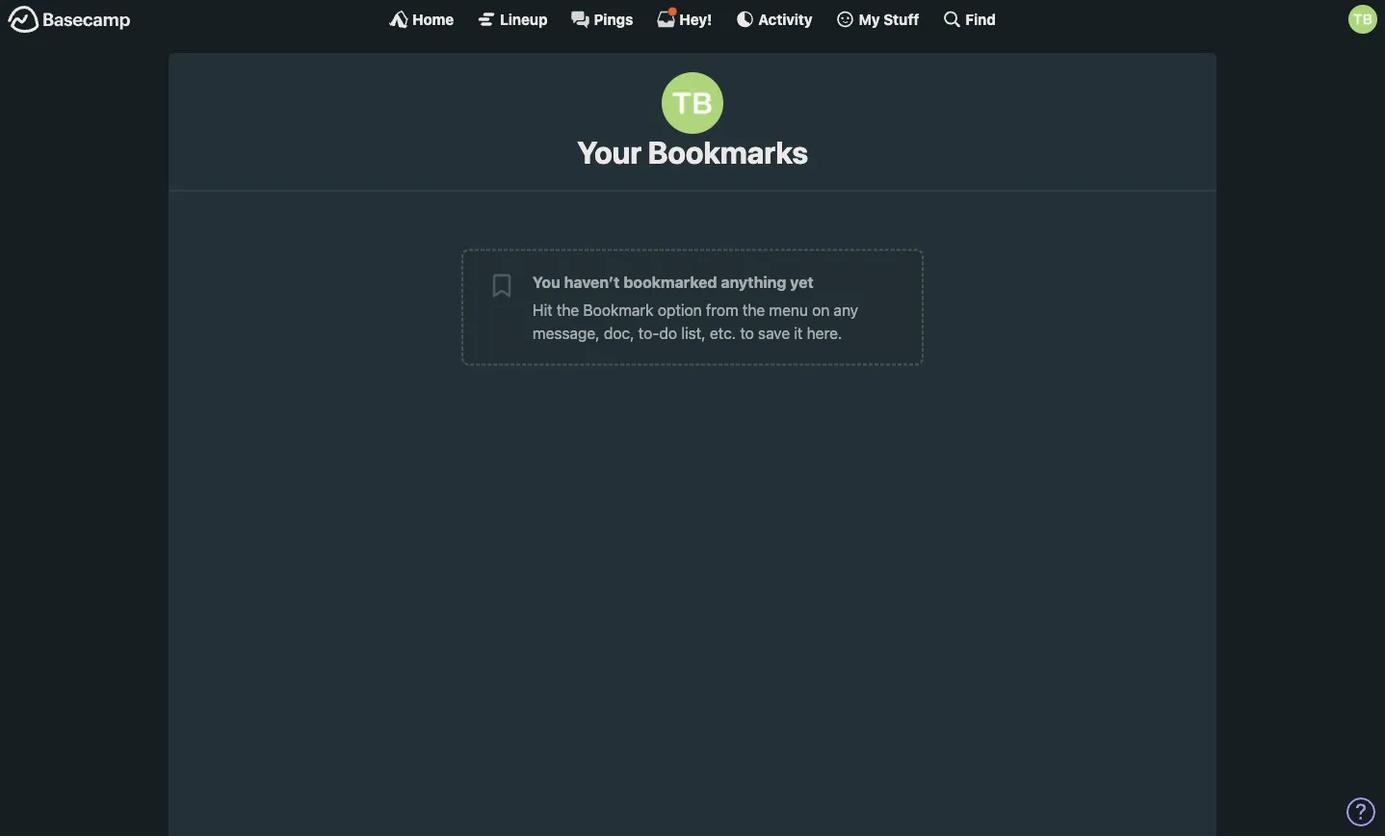 Task type: describe. For each thing, give the bounding box(es) containing it.
save
[[759, 324, 790, 342]]

pings button
[[571, 10, 634, 29]]

my
[[859, 11, 881, 27]]

tim burton image
[[662, 72, 724, 134]]

hit
[[533, 301, 553, 319]]

you
[[533, 273, 561, 291]]

tim burton image
[[1349, 5, 1378, 34]]

your bookmarks
[[577, 134, 809, 171]]

doc,
[[604, 324, 635, 342]]

main element
[[0, 0, 1386, 38]]

activity link
[[736, 10, 813, 29]]

option
[[658, 301, 702, 319]]

to-
[[639, 324, 660, 342]]

hey!
[[680, 11, 713, 27]]

any
[[834, 301, 859, 319]]

home link
[[389, 10, 454, 29]]

lineup
[[500, 11, 548, 27]]

lineup link
[[477, 10, 548, 29]]

pings
[[594, 11, 634, 27]]

find button
[[943, 10, 996, 29]]

menu
[[770, 301, 809, 319]]

haven't
[[564, 273, 620, 291]]



Task type: vqa. For each thing, say whether or not it's contained in the screenshot.
your bookmarks
yes



Task type: locate. For each thing, give the bounding box(es) containing it.
0 horizontal spatial the
[[557, 301, 580, 319]]

hey! button
[[657, 7, 713, 29]]

do
[[660, 324, 678, 342]]

etc.
[[710, 324, 736, 342]]

bookmark
[[584, 301, 654, 319]]

anything
[[721, 273, 787, 291]]

the up to
[[743, 301, 766, 319]]

1 the from the left
[[557, 301, 580, 319]]

2 the from the left
[[743, 301, 766, 319]]

switch accounts image
[[8, 5, 131, 35]]

my stuff button
[[836, 10, 920, 29]]

to
[[740, 324, 754, 342]]

stuff
[[884, 11, 920, 27]]

on
[[813, 301, 830, 319]]

it
[[794, 324, 803, 342]]

you haven't bookmarked anything yet hit the bookmark option from the menu on any message, doc, to-do list, etc. to save it here.
[[533, 273, 859, 342]]

home
[[413, 11, 454, 27]]

find
[[966, 11, 996, 27]]

your
[[577, 134, 642, 171]]

1 horizontal spatial the
[[743, 301, 766, 319]]

here.
[[807, 324, 843, 342]]

from
[[706, 301, 739, 319]]

my stuff
[[859, 11, 920, 27]]

bookmarks
[[648, 134, 809, 171]]

bookmarked
[[624, 273, 718, 291]]

list,
[[682, 324, 706, 342]]

the
[[557, 301, 580, 319], [743, 301, 766, 319]]

yet
[[791, 273, 814, 291]]

activity
[[759, 11, 813, 27]]

the up message,
[[557, 301, 580, 319]]

message,
[[533, 324, 600, 342]]



